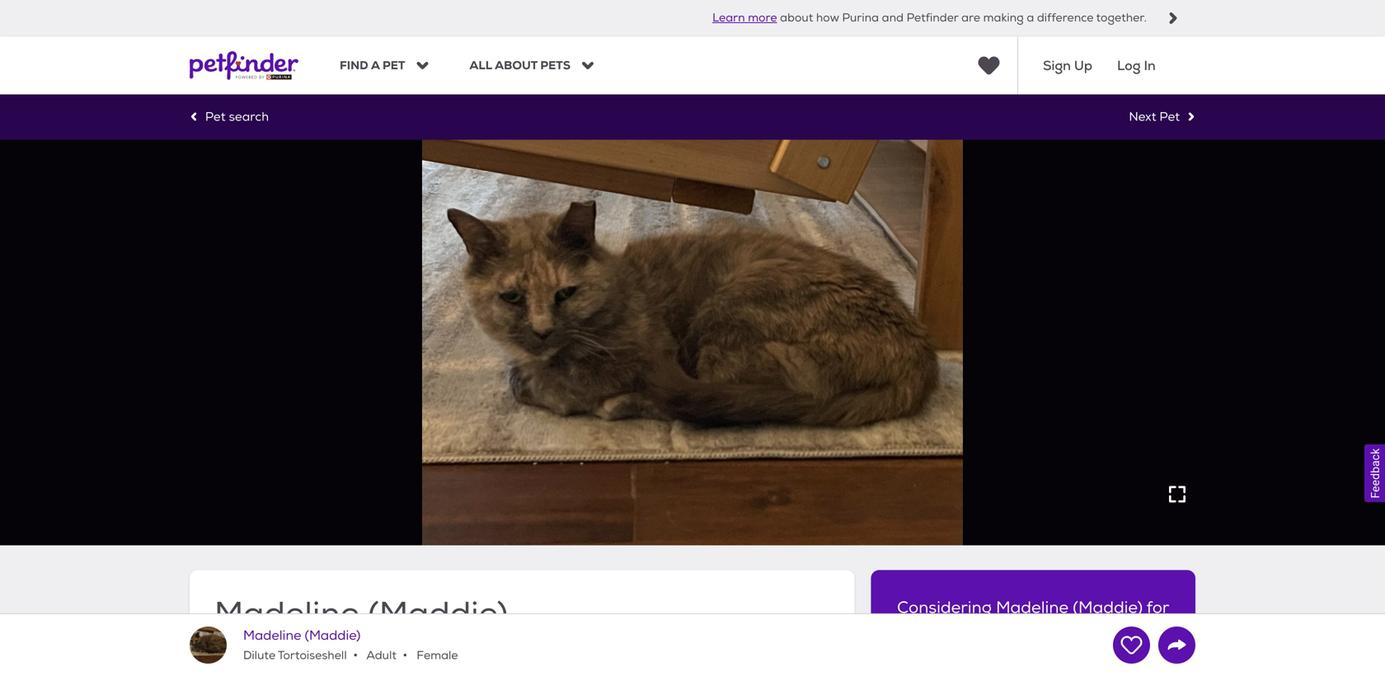 Task type: describe. For each thing, give the bounding box(es) containing it.
sign up button
[[1044, 37, 1093, 94]]

(maddie) inside considering       madeline (maddie)       for adoption?
[[1073, 598, 1143, 619]]

about
[[495, 58, 538, 73]]

adoption?
[[993, 624, 1075, 645]]

find
[[340, 58, 369, 73]]

next
[[1130, 109, 1157, 124]]

sign up
[[1044, 57, 1093, 74]]

find a pet
[[340, 58, 405, 73]]

dilute tortoiseshell
[[243, 649, 347, 663]]

pets
[[541, 58, 571, 73]]

madeline up dilute
[[243, 628, 301, 644]]

next pet link
[[1130, 109, 1196, 124]]

considering       madeline (maddie)       for adoption?
[[898, 598, 1170, 645]]

madeline (maddie), an adoptable dilute tortoiseshell in perrineville, nj_image-1 image
[[422, 140, 964, 546]]

considering
[[898, 598, 992, 619]]

1 horizontal spatial pet
[[383, 58, 405, 73]]

adult
[[364, 649, 397, 663]]

sign
[[1044, 57, 1072, 74]]

madeline up dilute tortoiseshell at the left
[[214, 594, 360, 636]]

pet search link
[[190, 109, 269, 124]]

madeline (maddie) image
[[190, 627, 227, 664]]

2 horizontal spatial pet
[[1160, 109, 1181, 124]]

all
[[470, 58, 492, 73]]

tortoiseshell
[[278, 649, 347, 663]]

petfinder home image
[[190, 37, 299, 94]]

0 horizontal spatial pet
[[205, 109, 226, 124]]

all about pets
[[470, 58, 571, 73]]

up
[[1075, 57, 1093, 74]]

female
[[414, 649, 458, 663]]

0 horizontal spatial (maddie)
[[305, 628, 361, 644]]

all about pets button
[[470, 58, 594, 73]]

madeline inside considering       madeline (maddie)       for adoption?
[[997, 598, 1069, 619]]

search
[[229, 109, 269, 124]]



Task type: locate. For each thing, give the bounding box(es) containing it.
pet right next
[[1160, 109, 1181, 124]]

in
[[1145, 57, 1156, 74]]

madeline (maddie) main content
[[0, 94, 1386, 676]]

(maddie) left for on the bottom right
[[1073, 598, 1143, 619]]

(maddie) up female
[[368, 594, 508, 636]]

for
[[1147, 598, 1170, 619]]

pet right a in the top of the page
[[383, 58, 405, 73]]

a
[[371, 58, 380, 73]]

find a pet button
[[340, 58, 429, 73]]

pet search
[[205, 109, 269, 124]]

(maddie) up the tortoiseshell
[[305, 628, 361, 644]]

log in
[[1118, 57, 1156, 74]]

dilute
[[243, 649, 276, 663]]

2 horizontal spatial (maddie)
[[1073, 598, 1143, 619]]

log in button
[[1118, 37, 1156, 94]]

madeline (maddie) up dilute tortoiseshell at the left
[[243, 628, 361, 644]]

(maddie)
[[368, 594, 508, 636], [1073, 598, 1143, 619], [305, 628, 361, 644]]

pet type element
[[214, 658, 453, 676]]

madeline (maddie) up adult
[[214, 594, 508, 636]]

1 horizontal spatial (maddie)
[[368, 594, 508, 636]]

next pet
[[1130, 109, 1181, 124]]

madeline
[[214, 594, 360, 636], [997, 598, 1069, 619], [243, 628, 301, 644]]

madeline (maddie)
[[214, 594, 508, 636], [243, 628, 361, 644]]

pet
[[383, 58, 405, 73], [205, 109, 226, 124], [1160, 109, 1181, 124]]

log
[[1118, 57, 1141, 74]]

madeline up adoption? on the right of the page
[[997, 598, 1069, 619]]

pet left search
[[205, 109, 226, 124]]



Task type: vqa. For each thing, say whether or not it's contained in the screenshot.
madeline (maddie), an adoptable dilute tortoiseshell in perrineville, nj_image-1
yes



